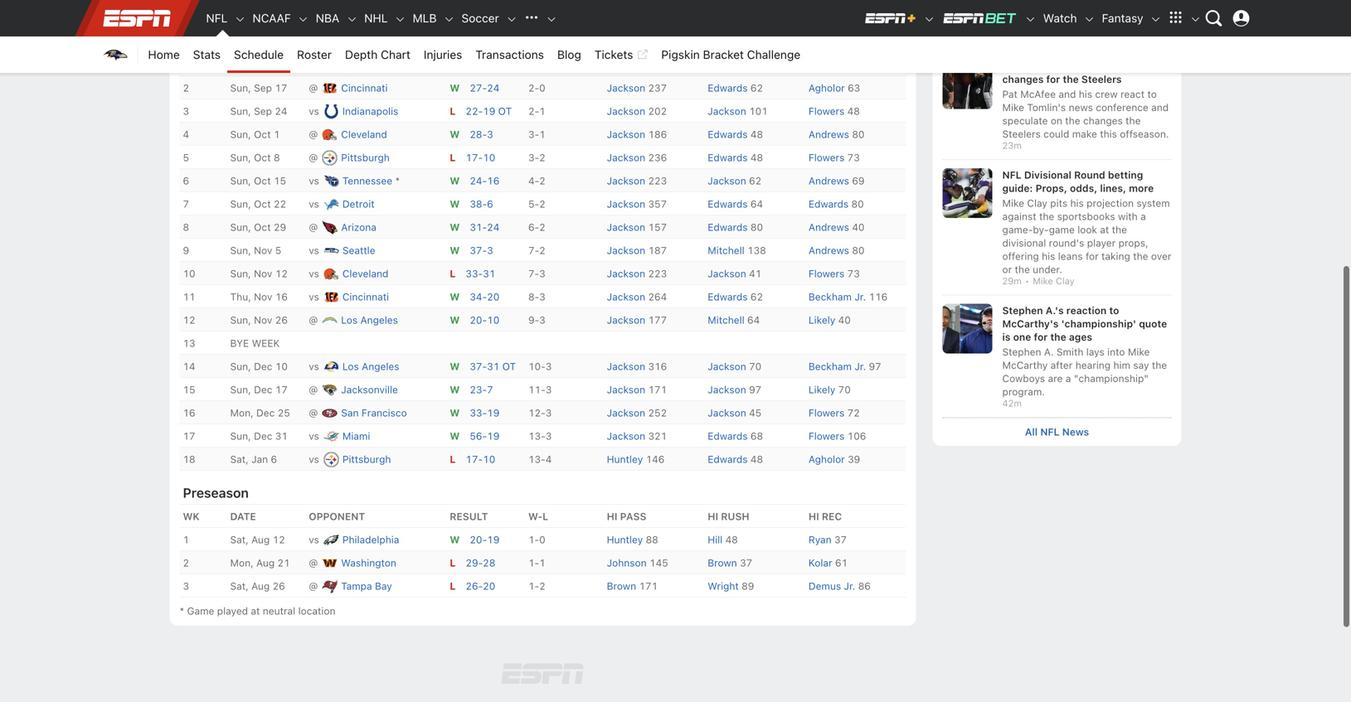 Task type: locate. For each thing, give the bounding box(es) containing it.
jacksonville link
[[341, 384, 398, 396]]

jacksonville image
[[321, 382, 338, 398]]

1 vs from the top
[[309, 59, 319, 71]]

steelers
[[1082, 73, 1122, 85], [1002, 128, 1041, 140]]

sun, up sun, sep 17
[[230, 59, 251, 71]]

0 vertical spatial hi pass
[[607, 36, 647, 47]]

hi
[[607, 36, 618, 47], [708, 36, 718, 47], [809, 36, 819, 47], [607, 511, 618, 523], [708, 511, 718, 523], [809, 511, 819, 523]]

pittsburgh for @
[[341, 152, 390, 164]]

edwards link for flowers 73
[[708, 152, 751, 164]]

0 vertical spatial edwards 80
[[809, 198, 864, 210]]

blog
[[557, 48, 581, 61]]

0 vertical spatial beckham jr. link
[[809, 291, 869, 303]]

10 sun, from the top
[[230, 268, 251, 280]]

2 17- from the top
[[466, 454, 483, 466]]

9 vs from the top
[[309, 431, 319, 442]]

171 up the 252
[[648, 384, 667, 396]]

mitchell up the jackson 70
[[708, 315, 745, 326]]

l for 3-2
[[450, 152, 456, 164]]

1 vertical spatial pittsburgh
[[342, 454, 391, 466]]

2 huntley from the top
[[607, 534, 643, 546]]

jackson for 'jackson' link related to 13-3
[[607, 431, 645, 442]]

edwards 62 down jackson 41
[[708, 291, 763, 303]]

2 huntley link from the top
[[607, 534, 646, 546]]

2 sun, from the top
[[230, 82, 251, 94]]

stephen a.'s reaction to mccarthy's 'championship' quote is one for the ages image
[[943, 304, 992, 354]]

a inside 'nfl divisional round betting guide: props, odds, lines, more mike clay pits his projection system against the sportsbooks with a game-by-game look at the divisional round's player props, offering his leans for taking the over or the under.'
[[1141, 211, 1146, 222]]

w- down 'espn more sports home page' image
[[528, 36, 543, 47]]

cleveland down indianapolis link
[[341, 129, 387, 140]]

34-20 link
[[470, 291, 500, 303]]

7 sun, from the top
[[230, 198, 251, 210]]

2 likely link from the top
[[809, 384, 838, 396]]

sat, aug 26
[[230, 581, 285, 592]]

171 for jackson 171
[[648, 384, 667, 396]]

48 for flowers
[[751, 152, 763, 164]]

dec for 25
[[256, 407, 275, 419]]

80 down flowers 48
[[852, 129, 865, 140]]

w for 24-16
[[450, 175, 460, 187]]

17-10 for 3-2
[[466, 152, 495, 164]]

0 vertical spatial 97
[[869, 361, 881, 373]]

3- down the 2-1 at the left top of page
[[528, 129, 539, 140]]

12 sun, from the top
[[230, 361, 251, 373]]

1 vertical spatial agholor
[[809, 454, 845, 466]]

sun, up sun, sep 24
[[230, 82, 251, 94]]

1 andrews from the top
[[809, 129, 849, 140]]

vs for thu, nov 16
[[309, 291, 319, 303]]

1 vertical spatial hi pass
[[607, 511, 647, 523]]

san francisco image
[[321, 405, 338, 422]]

3 andrews from the top
[[809, 222, 849, 233]]

10 down week
[[275, 361, 288, 373]]

2 pat from the top
[[1002, 88, 1018, 100]]

1 vertical spatial brown link
[[607, 581, 639, 592]]

1 vertical spatial stephen
[[1002, 346, 1041, 358]]

2 37- from the top
[[470, 361, 487, 373]]

l for 1-1
[[450, 558, 456, 569]]

2 20- from the top
[[470, 534, 487, 546]]

4-
[[528, 175, 539, 187]]

jr. for 97
[[855, 361, 866, 373]]

los angeles link right los angeles icon
[[341, 315, 398, 326]]

1-0 for jackson 169
[[528, 59, 546, 71]]

washington
[[341, 558, 396, 569]]

1 wk from the top
[[183, 36, 200, 47]]

nfl
[[206, 11, 228, 25], [946, 22, 968, 37], [1002, 169, 1022, 181], [1040, 426, 1060, 438]]

pittsburgh link up tennessee
[[341, 152, 390, 164]]

31
[[483, 268, 495, 280], [487, 361, 500, 373], [275, 431, 288, 442]]

the
[[1063, 73, 1079, 85], [1065, 115, 1080, 126], [1126, 115, 1141, 126], [1039, 211, 1054, 222], [1112, 224, 1127, 236], [1133, 251, 1148, 262], [1015, 264, 1030, 275], [1050, 332, 1066, 343], [1152, 360, 1167, 371]]

2
[[183, 82, 189, 94], [539, 152, 546, 164], [539, 175, 546, 187], [539, 198, 546, 210], [539, 222, 546, 233], [539, 245, 546, 256], [183, 558, 189, 569], [539, 581, 546, 592]]

* left game
[[180, 606, 184, 617]]

sun, nov 26
[[230, 315, 288, 326]]

w left 20-19
[[450, 534, 460, 546]]

vs left miami icon
[[309, 431, 319, 442]]

0 vertical spatial w-
[[528, 36, 543, 47]]

edwards 62 down jackson 38
[[708, 82, 763, 94]]

1 vertical spatial jr.
[[855, 361, 866, 373]]

cincinnati image
[[321, 80, 338, 96], [323, 289, 339, 305]]

40 for andrews 40
[[852, 222, 865, 233]]

jackson down jackson 157
[[607, 245, 645, 256]]

andrews link for 62
[[809, 175, 852, 187]]

sun, up sat, jan 6
[[230, 431, 251, 442]]

jr. for 86
[[844, 581, 856, 592]]

1 vertical spatial edwards 48
[[708, 152, 763, 164]]

1 vertical spatial 17
[[275, 384, 288, 396]]

171 down 145
[[639, 581, 658, 592]]

0 vertical spatial 3-
[[528, 129, 539, 140]]

29-
[[466, 558, 483, 569]]

0 vertical spatial mon,
[[230, 407, 254, 419]]

tomlin's
[[1027, 102, 1066, 113]]

2-
[[528, 82, 539, 94], [528, 106, 539, 117]]

5 flowers from the top
[[809, 431, 845, 442]]

17 for sun, sep 17
[[275, 82, 287, 94]]

hi up agholor 63
[[809, 36, 819, 47]]

jackson 177
[[607, 315, 667, 326]]

steelers down 'speculate'
[[1002, 128, 1041, 140]]

all
[[1025, 426, 1038, 438]]

1 vertical spatial 17-10
[[466, 454, 495, 466]]

31 up 23-7 link
[[487, 361, 500, 373]]

list
[[943, 59, 1172, 409]]

2 sep from the top
[[254, 82, 272, 94]]

7
[[183, 198, 189, 210], [487, 384, 493, 396]]

33-
[[466, 268, 483, 280], [470, 407, 487, 419]]

2 vertical spatial 62
[[751, 291, 763, 303]]

edwards 62 for 237
[[708, 82, 763, 94]]

1 37- from the top
[[470, 245, 487, 256]]

5 down 29
[[275, 245, 281, 256]]

24-16 link
[[470, 175, 500, 187]]

2 edwards 62 from the top
[[708, 291, 763, 303]]

flowers down agholor 63
[[809, 106, 845, 117]]

over
[[1151, 251, 1172, 262]]

washington image
[[321, 555, 338, 572]]

223 up 264
[[648, 268, 667, 280]]

espn bet image
[[942, 12, 1018, 25], [1025, 13, 1037, 25]]

33-31 link
[[466, 268, 495, 280]]

jackson link for 12-3
[[607, 407, 648, 419]]

0 horizontal spatial edwards 80
[[708, 222, 763, 233]]

0 horizontal spatial clay
[[1027, 197, 1048, 209]]

to right the react
[[1148, 88, 1157, 100]]

edwards for flowers 73
[[708, 152, 748, 164]]

1- for johnson
[[528, 558, 539, 569]]

likely up flowers 72
[[809, 384, 836, 396]]

3 w from the top
[[450, 129, 460, 140]]

external link image
[[637, 45, 648, 65]]

jackson 157
[[607, 222, 667, 233]]

pat mcafee breaks down possible changes for the steelers element
[[1002, 59, 1172, 86]]

l for 13-4
[[450, 454, 456, 466]]

1 andrews 80 from the top
[[809, 129, 865, 140]]

0 vertical spatial 171
[[648, 384, 667, 396]]

ot left 10-
[[502, 361, 516, 373]]

1 horizontal spatial clay
[[1056, 276, 1075, 287]]

20 for 34-
[[487, 291, 500, 303]]

5 sun, from the top
[[230, 152, 251, 164]]

17-10 link for 3-2
[[466, 152, 495, 164]]

nfl inside 'nfl divisional round betting guide: props, odds, lines, more mike clay pits his projection system against the sportsbooks with a game-by-game look at the divisional round's player props, offering his leans for taking the over or the under.'
[[1002, 169, 1022, 181]]

2 beckham jr. link from the top
[[809, 361, 869, 373]]

sun, for sun, oct 15
[[230, 175, 251, 187]]

flowers 73
[[809, 152, 860, 164], [809, 268, 860, 280]]

los angeles right los angeles icon
[[341, 315, 398, 326]]

flowers for 41
[[809, 268, 845, 280]]

1 vertical spatial a
[[1066, 373, 1071, 385]]

0 horizontal spatial to
[[1109, 305, 1119, 317]]

0 vertical spatial 7
[[183, 198, 189, 210]]

1 vertical spatial w-l
[[528, 511, 548, 523]]

houston link
[[342, 59, 382, 71]]

0 vertical spatial sat,
[[230, 454, 249, 466]]

2 down the 1-1
[[539, 581, 546, 592]]

1 vertical spatial cincinnati image
[[323, 289, 339, 305]]

15 up 22
[[274, 175, 286, 187]]

2 jackson 223 from the top
[[607, 268, 667, 280]]

4 flowers from the top
[[809, 407, 845, 419]]

1 horizontal spatial 9
[[487, 59, 493, 71]]

0 vertical spatial 7-
[[528, 245, 539, 256]]

0 horizontal spatial 37
[[740, 558, 752, 569]]

16 down sun, nov 12 on the top of page
[[275, 291, 288, 303]]

0 vertical spatial to
[[1148, 88, 1157, 100]]

2 agholor from the top
[[809, 454, 845, 466]]

0 horizontal spatial *
[[180, 606, 184, 617]]

2 sat, from the top
[[230, 534, 249, 546]]

22-19 ot link
[[466, 106, 512, 117]]

1 horizontal spatial 6
[[271, 454, 277, 466]]

edwards 62
[[708, 82, 763, 94], [708, 291, 763, 303]]

angeles right los angeles icon
[[360, 315, 398, 326]]

2 vs from the top
[[309, 106, 319, 117]]

2 mitchell link from the top
[[708, 315, 747, 326]]

0 vertical spatial 0
[[539, 59, 546, 71]]

mike up against
[[1002, 197, 1024, 209]]

4 nov from the top
[[254, 315, 272, 326]]

2 mon, from the top
[[230, 558, 254, 569]]

3 oct from the top
[[254, 175, 271, 187]]

0 horizontal spatial news
[[971, 22, 1001, 37]]

12
[[275, 268, 288, 280], [183, 315, 195, 326], [273, 534, 285, 546]]

5-
[[528, 198, 539, 210]]

agholor up flowers 48
[[809, 82, 845, 94]]

1 vertical spatial cleveland link
[[342, 268, 388, 280]]

edwards link for flowers 106
[[708, 431, 751, 442]]

0 vertical spatial 2-
[[528, 82, 539, 94]]

1 likely link from the top
[[809, 315, 838, 326]]

0 vertical spatial los
[[341, 315, 358, 326]]

wk up stats
[[183, 36, 200, 47]]

1 vertical spatial 24
[[275, 106, 287, 117]]

jackson 223 for jackson 62
[[607, 175, 667, 187]]

stephen
[[1002, 305, 1043, 317], [1002, 346, 1041, 358]]

brown 37
[[708, 558, 752, 569]]

and up offseason.
[[1151, 102, 1169, 113]]

1 vertical spatial opponent
[[309, 511, 365, 523]]

62 for beckham jr.
[[751, 291, 763, 303]]

1 vertical spatial mitchell link
[[708, 315, 747, 326]]

1 huntley from the top
[[607, 454, 643, 466]]

1 vertical spatial cincinnati
[[342, 291, 389, 303]]

sun, down sun, dec 10
[[230, 384, 251, 396]]

stephen a. smith lays into mike mccarthy after hearing him say the cowboys are a "championship" program. element
[[1002, 344, 1172, 399]]

sun, up sun, oct 1
[[230, 106, 251, 117]]

1 73 from the top
[[847, 152, 860, 164]]

jackson up jackson 157
[[607, 198, 645, 210]]

lines,
[[1100, 183, 1126, 194]]

nfl inside global navigation element
[[206, 11, 228, 25]]

date
[[230, 36, 256, 47], [230, 511, 256, 523]]

26 up week
[[275, 315, 288, 326]]

edwards link for agholor 39
[[708, 454, 751, 466]]

0 vertical spatial 64
[[751, 198, 763, 210]]

san francisco
[[341, 407, 407, 419]]

1-0 up 2-0
[[528, 59, 546, 71]]

oct down sun, sep 24
[[254, 129, 271, 140]]

3 up 12-3
[[546, 384, 552, 396]]

31 for 33-
[[483, 268, 495, 280]]

agholor for agholor 63
[[809, 82, 845, 94]]

1 flowers from the top
[[809, 106, 845, 117]]

flowers 73 up the andrews 69
[[809, 152, 860, 164]]

1 stephen from the top
[[1002, 305, 1043, 317]]

48 down '68'
[[751, 454, 763, 466]]

tampa bay link
[[341, 581, 392, 592]]

37- up 23-
[[470, 361, 487, 373]]

3 sun, from the top
[[230, 106, 251, 117]]

nov up week
[[254, 315, 272, 326]]

react
[[1121, 88, 1145, 100]]

11 sun, from the top
[[230, 315, 251, 326]]

0 vertical spatial flowers 73
[[809, 152, 860, 164]]

jackson for 'jackson' link related to 7-2
[[607, 245, 645, 256]]

2 223 from the top
[[648, 268, 667, 280]]

69
[[852, 175, 865, 187]]

9 sun, from the top
[[230, 245, 251, 256]]

56-19 link
[[470, 431, 500, 442]]

edwards 80 down edwards 64
[[708, 222, 763, 233]]

flowers link for 48
[[809, 152, 847, 164]]

mon, for mon, aug 21
[[230, 558, 254, 569]]

1 vertical spatial sep
[[254, 82, 272, 94]]

33- up 56-
[[470, 407, 487, 419]]

0 horizontal spatial changes
[[1002, 73, 1044, 85]]

0 vertical spatial date
[[230, 36, 256, 47]]

ncaaf image
[[298, 13, 309, 25]]

4 left sun, oct 1
[[183, 129, 189, 140]]

6 @ from the top
[[309, 384, 318, 396]]

roster
[[297, 48, 332, 61]]

@ for mon, dec 25
[[309, 407, 318, 419]]

1 vertical spatial agholor link
[[809, 454, 848, 466]]

vs for sun, sep 10
[[309, 59, 319, 71]]

beckham
[[809, 291, 852, 303], [809, 361, 852, 373]]

l for 1-2
[[450, 581, 456, 592]]

1 vertical spatial 64
[[747, 315, 760, 326]]

flowers up the andrews 69
[[809, 152, 845, 164]]

mitchell for mitchell 64
[[708, 315, 745, 326]]

pittsburgh
[[341, 152, 390, 164], [342, 454, 391, 466]]

his inside pat mcafee breaks down possible changes for the steelers pat mcafee and his crew react to mike tomlin's news conference and speculate on the changes the steelers could make this offseason. 23m
[[1079, 88, 1092, 100]]

2 for 17-10
[[539, 152, 546, 164]]

jackson up jackson 97
[[708, 361, 746, 373]]

smith
[[1057, 346, 1084, 358]]

1 17-10 from the top
[[466, 152, 495, 164]]

pittsburgh image
[[321, 149, 338, 166], [323, 451, 339, 468]]

cincinnati for vs
[[342, 291, 389, 303]]

1 vertical spatial likely link
[[809, 384, 838, 396]]

19
[[483, 106, 495, 117], [487, 407, 500, 419], [487, 431, 500, 442], [487, 534, 500, 546]]

kolar link
[[809, 558, 835, 569]]

3 for 10-
[[546, 361, 552, 373]]

13 sun, from the top
[[230, 384, 251, 396]]

0 vertical spatial 70
[[749, 361, 762, 373]]

mike inside stephen a.'s reaction to mccarthy's 'championship' quote is one for the ages stephen a. smith lays into mike mccarthy after hearing him say the cowboys are a "championship" program. 42m
[[1128, 346, 1150, 358]]

1 13- from the top
[[528, 431, 546, 442]]

2 vertical spatial sat,
[[230, 581, 249, 592]]

1 edwards 62 from the top
[[708, 82, 763, 94]]

1 vertical spatial 17-10 link
[[466, 454, 495, 466]]

17-
[[466, 152, 483, 164], [466, 454, 483, 466]]

2 flowers link from the top
[[809, 152, 847, 164]]

12-
[[528, 407, 546, 419]]

1 vertical spatial huntley
[[607, 534, 643, 546]]

1 mon, from the top
[[230, 407, 254, 419]]

4 andrews link from the top
[[809, 245, 852, 256]]

jackson link for 7-3
[[607, 268, 648, 280]]

jackson 223 down jackson 236
[[607, 175, 667, 187]]

stephen a.'s reaction to mccarthy's 'championship' quote is one for the ages element
[[1002, 304, 1172, 344]]

33- up 34-
[[466, 268, 483, 280]]

2 0 from the top
[[539, 82, 546, 94]]

nba image
[[346, 13, 358, 25]]

0 vertical spatial 73
[[847, 152, 860, 164]]

80 down "69"
[[851, 198, 864, 210]]

divisional
[[1002, 237, 1046, 249]]

opponent up philadelphia "icon"
[[309, 511, 365, 523]]

vs for sun, sep 24
[[309, 106, 319, 117]]

23-7
[[470, 384, 493, 396]]

1 horizontal spatial changes
[[1083, 115, 1123, 126]]

sun, up sun, nov 5
[[230, 222, 251, 233]]

sun, for sun, nov 26
[[230, 315, 251, 326]]

flowers for 45
[[809, 407, 845, 419]]

hi rec up ryan 37
[[809, 511, 842, 523]]

1 1-0 from the top
[[528, 59, 546, 71]]

10 w from the top
[[450, 361, 460, 373]]

jackson 202
[[607, 106, 667, 117]]

1 horizontal spatial 8
[[274, 152, 280, 164]]

to up 'championship'
[[1109, 305, 1119, 317]]

7 @ from the top
[[309, 407, 318, 419]]

8 sun, from the top
[[230, 222, 251, 233]]

flowers 73 up beckham jr. 116
[[809, 268, 860, 280]]

70 for jackson 70
[[749, 361, 762, 373]]

jr. up 72
[[855, 361, 866, 373]]

64
[[751, 198, 763, 210], [747, 315, 760, 326]]

1 vertical spatial for
[[1086, 251, 1099, 262]]

vs left tennessee image
[[309, 175, 319, 187]]

0 horizontal spatial 15
[[183, 384, 195, 396]]

1 vertical spatial 223
[[648, 268, 667, 280]]

@ for sun, dec 17
[[309, 384, 318, 396]]

6 w from the top
[[450, 222, 460, 233]]

252
[[648, 407, 667, 419]]

0 vertical spatial 31
[[483, 268, 495, 280]]

andrews 69
[[809, 175, 865, 187]]

1 vertical spatial 0
[[539, 82, 546, 94]]

2 vertical spatial aug
[[251, 581, 270, 592]]

357
[[648, 198, 667, 210]]

los angeles image
[[323, 359, 339, 375]]

1 20- from the top
[[470, 315, 487, 326]]

34-
[[470, 291, 487, 303]]

0 horizontal spatial espn bet image
[[942, 12, 1018, 25]]

1 vertical spatial 1-0
[[528, 534, 546, 546]]

3 @ from the top
[[309, 152, 318, 164]]

24 down 38-6 link
[[487, 222, 500, 233]]

1 agholor from the top
[[809, 82, 845, 94]]

1 flowers 73 from the top
[[809, 152, 860, 164]]

jackson 264
[[607, 291, 667, 303]]

1 vertical spatial 2-
[[528, 106, 539, 117]]

0 horizontal spatial 5
[[183, 152, 189, 164]]

jackson for 'jackson' link associated with 8-3
[[607, 291, 645, 303]]

11 vs from the top
[[309, 534, 319, 546]]

schedule link
[[227, 36, 290, 73]]

1 oct from the top
[[254, 129, 271, 140]]

fantasy image
[[1150, 13, 1162, 25]]

2 1-0 from the top
[[528, 534, 546, 546]]

0 vertical spatial opponent
[[309, 36, 365, 47]]

vs for sun, nov 12
[[309, 268, 319, 280]]

19 for 22-
[[483, 106, 495, 117]]

beckham for beckham jr. 116
[[809, 291, 852, 303]]

leans
[[1058, 251, 1083, 262]]

for up tomlin's
[[1046, 73, 1060, 85]]

jackson link down jackson 236
[[607, 175, 648, 187]]

nov for 16
[[254, 291, 272, 303]]

0 horizontal spatial at
[[251, 606, 260, 617]]

1 likely from the top
[[809, 315, 836, 326]]

3 up 11-3
[[546, 361, 552, 373]]

pigskin
[[661, 48, 700, 61]]

1 17- from the top
[[466, 152, 483, 164]]

flowers link for 45
[[809, 407, 847, 419]]

mitchell link up the jackson 70
[[708, 315, 747, 326]]

2 flowers from the top
[[809, 152, 845, 164]]

jackson up jackson 321
[[607, 407, 645, 419]]

props,
[[1036, 183, 1067, 194]]

clay
[[1027, 197, 1048, 209], [1056, 276, 1075, 287]]

mike
[[1002, 102, 1024, 113], [1002, 197, 1024, 209], [1033, 276, 1053, 287], [1128, 346, 1150, 358]]

l for 7-3
[[450, 268, 456, 280]]

2 2- from the top
[[528, 106, 539, 117]]

17-10 link for 13-4
[[466, 454, 495, 466]]

andrews link down flowers 48
[[809, 129, 852, 140]]

result up 20-19
[[450, 511, 488, 523]]

jackson down 'jackson 316'
[[607, 384, 645, 396]]

72
[[847, 407, 860, 419]]

0 vertical spatial 20-
[[470, 315, 487, 326]]

19 up 28
[[487, 534, 500, 546]]

vs for sat, aug 12
[[309, 534, 319, 546]]

speculate
[[1002, 115, 1048, 126]]

edwards down jackson 38
[[708, 82, 748, 94]]

*
[[395, 175, 400, 187], [180, 606, 184, 617]]

jackson down mitchell 138
[[708, 268, 746, 280]]

4
[[183, 129, 189, 140], [546, 454, 552, 466]]

jackson link down jackson 157
[[607, 245, 648, 256]]

1 0 from the top
[[539, 59, 546, 71]]

1 vertical spatial date
[[230, 511, 256, 523]]

w left 20-10
[[450, 315, 460, 326]]

4 @ from the top
[[309, 222, 318, 233]]

mon,
[[230, 407, 254, 419], [230, 558, 254, 569]]

2 @ from the top
[[309, 129, 318, 140]]

jackson for 7-3's 'jackson' link
[[607, 268, 645, 280]]

w left 38-
[[450, 198, 460, 210]]

0 vertical spatial 12
[[275, 268, 288, 280]]

pittsburgh image for vs
[[323, 451, 339, 468]]

1 1- from the top
[[528, 59, 539, 71]]

sun, nov 12
[[230, 268, 288, 280]]

jackson 186
[[607, 129, 667, 140]]

1 223 from the top
[[648, 175, 667, 187]]

season
[[234, 10, 281, 26]]

1 vertical spatial pittsburgh image
[[323, 451, 339, 468]]

tickets
[[595, 48, 633, 61]]

1 vertical spatial pittsburgh link
[[342, 454, 391, 466]]

1 vertical spatial 7
[[487, 384, 493, 396]]

1 vertical spatial angeles
[[362, 361, 399, 373]]

0 vertical spatial for
[[1046, 73, 1060, 85]]

oct for 29
[[254, 222, 271, 233]]

1 vertical spatial 17-
[[466, 454, 483, 466]]

hi rec
[[809, 36, 842, 47], [809, 511, 842, 523]]

40 down beckham jr. 116
[[838, 315, 851, 326]]

5
[[183, 152, 189, 164], [275, 245, 281, 256]]

1 vertical spatial 33-
[[470, 407, 487, 419]]

0 vertical spatial clay
[[1027, 197, 1048, 209]]

flowers 72
[[809, 407, 860, 419]]

0 vertical spatial w-l
[[528, 36, 548, 47]]

pass up tickets
[[620, 36, 647, 47]]

0 vertical spatial huntley link
[[607, 454, 646, 466]]

the down with
[[1112, 224, 1127, 236]]

0 vertical spatial rec
[[822, 36, 842, 47]]

4 w from the top
[[450, 175, 460, 187]]

brown for brown 171
[[607, 581, 636, 592]]

26-20 link
[[466, 581, 495, 592]]

brown link up wright
[[708, 558, 740, 569]]

flowers for 48
[[809, 152, 845, 164]]

0 vertical spatial mitchell
[[708, 245, 745, 256]]

cincinnati for @
[[341, 82, 388, 94]]

rec up ryan 37
[[822, 511, 842, 523]]

nfl for nfl news
[[946, 22, 968, 37]]

17- up 24-
[[466, 152, 483, 164]]

1 beckham from the top
[[809, 291, 852, 303]]

3 0 from the top
[[539, 534, 546, 546]]

nfl divisional round betting guide: props, odds, lines, more image
[[943, 168, 992, 218]]

jackson for 11-3 'jackson' link
[[607, 384, 645, 396]]

espn more sports home page image
[[519, 6, 544, 31]]

1 vertical spatial los angeles link
[[342, 361, 399, 373]]

1 vertical spatial and
[[1151, 102, 1169, 113]]

2 edwards 48 from the top
[[708, 152, 763, 164]]

1 3- from the top
[[528, 129, 539, 140]]

26 down "21"
[[273, 581, 285, 592]]

list containing pat mcafee breaks down possible changes for the steelers
[[943, 59, 1172, 409]]

48 for andrews
[[751, 129, 763, 140]]

2 oct from the top
[[254, 152, 271, 164]]

28-3 link
[[470, 129, 493, 140]]

andrews link down the andrews 69
[[809, 222, 852, 233]]

3 flowers link from the top
[[809, 268, 847, 280]]

his for crew
[[1079, 88, 1092, 100]]

3-
[[528, 129, 539, 140], [528, 152, 539, 164]]

1-1
[[528, 558, 546, 569]]

4 1- from the top
[[528, 581, 539, 592]]

0 vertical spatial sep
[[254, 59, 272, 71]]

one
[[1013, 332, 1031, 343]]

andrews for 62
[[809, 175, 849, 187]]

edwards
[[708, 82, 748, 94], [708, 129, 748, 140], [708, 152, 748, 164], [708, 198, 748, 210], [809, 198, 849, 210], [708, 222, 748, 233], [708, 291, 748, 303], [708, 431, 748, 442], [708, 454, 748, 466]]

1 vertical spatial his
[[1070, 197, 1084, 209]]

clay inside 'nfl divisional round betting guide: props, odds, lines, more mike clay pits his projection system against the sportsbooks with a game-by-game look at the divisional round's player props, offering his leans for taking the over or the under.'
[[1027, 197, 1048, 209]]

1 pat from the top
[[1002, 60, 1018, 72]]

nfl for nfl
[[206, 11, 228, 25]]

80 down andrews 40
[[852, 245, 865, 256]]

2 for 38-6
[[539, 198, 546, 210]]

sun, for sun, sep 24
[[230, 106, 251, 117]]

2 vertical spatial 17
[[183, 431, 195, 442]]

28-3
[[470, 129, 493, 140]]

12 up thu, nov 16
[[275, 268, 288, 280]]

4 vs from the top
[[309, 198, 319, 210]]

14 sun, from the top
[[230, 431, 251, 442]]

@ for sun, oct 8
[[309, 152, 318, 164]]

31 down 25
[[275, 431, 288, 442]]

25-
[[470, 59, 487, 71]]

miami image
[[323, 428, 339, 445]]

3 vs from the top
[[309, 175, 319, 187]]

hi pass up tickets
[[607, 36, 647, 47]]

indianapolis
[[342, 106, 398, 117]]

flowers link up the andrews 69
[[809, 152, 847, 164]]

2 13- from the top
[[528, 454, 546, 466]]

edwards 48 for 186
[[708, 129, 763, 140]]

2 flowers 73 from the top
[[809, 268, 860, 280]]

reaction
[[1067, 305, 1107, 317]]

edwards link down jackson 101
[[708, 129, 751, 140]]

14 w from the top
[[450, 534, 460, 546]]

jackson 187
[[607, 245, 667, 256]]

0 horizontal spatial 40
[[838, 315, 851, 326]]

mike inside pat mcafee breaks down possible changes for the steelers pat mcafee and his crew react to mike tomlin's news conference and speculate on the changes the steelers could make this offseason. 23m
[[1002, 102, 1024, 113]]

37 right ryan
[[834, 534, 847, 546]]

arizona image
[[321, 219, 338, 236]]

2 w from the top
[[450, 82, 460, 94]]

jackson for 'jackson' link related to 2-1
[[607, 106, 645, 117]]

los right los angeles image
[[342, 361, 359, 373]]

1 vertical spatial 31
[[487, 361, 500, 373]]

cleveland for vs
[[342, 268, 388, 280]]

mitchell link
[[708, 245, 747, 256], [708, 315, 747, 326]]

2 7- from the top
[[528, 268, 539, 280]]

hi pass
[[607, 36, 647, 47], [607, 511, 647, 523]]

los angeles
[[341, 315, 398, 326], [342, 361, 399, 373]]

0 horizontal spatial a
[[1066, 373, 1071, 385]]

andrews down the andrews 69
[[809, 222, 849, 233]]

philadelphia
[[342, 534, 399, 546]]

2 horizontal spatial 6
[[487, 198, 493, 210]]

80 for 48
[[852, 129, 865, 140]]

2 1- from the top
[[528, 534, 539, 546]]



Task type: vqa. For each thing, say whether or not it's contained in the screenshot.


Task type: describe. For each thing, give the bounding box(es) containing it.
13
[[183, 338, 195, 349]]

indianapolis link
[[342, 106, 398, 117]]

soccer
[[462, 11, 499, 25]]

jackson for 'jackson' link for 9-3
[[607, 315, 645, 326]]

321
[[648, 431, 667, 442]]

9-
[[528, 315, 539, 326]]

jackson 171
[[607, 384, 667, 396]]

los angeles image
[[321, 312, 338, 329]]

cleveland for @
[[341, 129, 387, 140]]

0 horizontal spatial 6
[[183, 175, 189, 187]]

1 w- from the top
[[528, 36, 543, 47]]

nfl image
[[234, 13, 246, 25]]

10 up 24-16 "link"
[[483, 152, 495, 164]]

andrews for 138
[[809, 245, 849, 256]]

24-
[[470, 175, 487, 187]]

against
[[1002, 211, 1037, 222]]

2 vertical spatial 31
[[275, 431, 288, 442]]

2 rush from the top
[[721, 511, 750, 523]]

17- for 13-
[[466, 454, 483, 466]]

nfl right all
[[1040, 426, 1060, 438]]

edwards link down the andrews 69
[[809, 198, 851, 210]]

8-
[[528, 291, 539, 303]]

3 for 37-
[[487, 245, 493, 256]]

1 hi rec from the top
[[809, 36, 842, 47]]

agholor link for agholor 39
[[809, 454, 848, 466]]

jackson for 'jackson' link above jackson 97
[[708, 361, 746, 373]]

jackson link for 5-2
[[607, 198, 648, 210]]

nhl
[[364, 11, 388, 25]]

mlb image
[[443, 13, 455, 25]]

edwards link for andrews 80
[[708, 129, 751, 140]]

a inside stephen a.'s reaction to mccarthy's 'championship' quote is one for the ages stephen a. smith lays into mike mccarthy after hearing him say the cowboys are a "championship" program. 42m
[[1066, 373, 1071, 385]]

mike inside 'nfl divisional round betting guide: props, odds, lines, more mike clay pits his projection system against the sportsbooks with a game-by-game look at the divisional round's player props, offering his leans for taking the over or the under.'
[[1002, 197, 1024, 209]]

1 vertical spatial 8
[[183, 222, 189, 233]]

the right say
[[1152, 360, 1167, 371]]

edwards 62 for 264
[[708, 291, 763, 303]]

make
[[1072, 128, 1097, 140]]

week
[[252, 338, 280, 349]]

jackson link up edwards 64
[[708, 175, 749, 187]]

0 vertical spatial news
[[971, 22, 1001, 37]]

andrews link for 80
[[809, 222, 852, 233]]

w for 37-31 ot
[[450, 361, 460, 373]]

1 horizontal spatial edwards 80
[[809, 198, 864, 210]]

bracket
[[703, 48, 744, 61]]

2 hi rush from the top
[[708, 511, 750, 523]]

andrews for 48
[[809, 129, 849, 140]]

hi up the hill
[[708, 511, 718, 523]]

ages
[[1069, 332, 1092, 343]]

sat, for sat, aug 26
[[230, 581, 249, 592]]

sun, for sun, oct 1
[[230, 129, 251, 140]]

2 pass from the top
[[620, 511, 647, 523]]

0 vertical spatial 9
[[487, 59, 493, 71]]

soccer image
[[506, 13, 517, 25]]

29
[[274, 222, 286, 233]]

2 stephen from the top
[[1002, 346, 1041, 358]]

angeles for vs
[[362, 361, 399, 373]]

kolar
[[809, 558, 832, 569]]

sep for 17
[[254, 82, 272, 94]]

tickets link
[[588, 36, 655, 73]]

@ for sun, oct 29
[[309, 222, 318, 233]]

los angeles for @
[[341, 315, 398, 326]]

sat, aug 12
[[230, 534, 285, 546]]

the down props,
[[1133, 251, 1148, 262]]

1 hi pass from the top
[[607, 36, 647, 47]]

26 for sun, nov 26
[[275, 315, 288, 326]]

mike down under.
[[1033, 276, 1053, 287]]

edwards 48 for 146
[[708, 454, 763, 466]]

jackson link down jackson 97
[[708, 407, 749, 419]]

48 for agholor
[[751, 454, 763, 466]]

37-31 ot
[[470, 361, 516, 373]]

1 vertical spatial 16
[[275, 291, 288, 303]]

23-7 link
[[470, 384, 493, 396]]

edwards for agholor 63
[[708, 82, 748, 94]]

0 for huntley 88
[[539, 534, 546, 546]]

2 vertical spatial his
[[1042, 251, 1055, 262]]

62 for andrews
[[749, 175, 762, 187]]

arizona link
[[341, 222, 376, 233]]

jackson for 'jackson' link under mitchell 138
[[708, 268, 746, 280]]

sun, for sun, sep 17
[[230, 82, 251, 94]]

1 horizontal spatial news
[[1062, 426, 1089, 438]]

more espn image
[[1163, 6, 1188, 31]]

2 horizontal spatial 16
[[487, 175, 500, 187]]

2 w- from the top
[[528, 511, 543, 523]]

w for 23-7
[[450, 384, 460, 396]]

mitchell 64
[[708, 315, 760, 326]]

more
[[1129, 183, 1154, 194]]

2 wk from the top
[[183, 511, 200, 523]]

pittsburgh image for @
[[321, 149, 338, 166]]

sun, for sun, oct 29
[[230, 222, 251, 233]]

37-31 ot link
[[470, 361, 516, 373]]

for inside stephen a.'s reaction to mccarthy's 'championship' quote is one for the ages stephen a. smith lays into mike mccarthy after hearing him say the cowboys are a "championship" program. 42m
[[1034, 332, 1048, 343]]

the down the conference
[[1126, 115, 1141, 126]]

64 for edwards 64
[[751, 198, 763, 210]]

sun, for sun, nov 5
[[230, 245, 251, 256]]

edwards 48 for 236
[[708, 152, 763, 164]]

the down the breaks
[[1063, 73, 1079, 85]]

1 vertical spatial *
[[180, 606, 184, 617]]

oct for 1
[[254, 129, 271, 140]]

jackson 236
[[607, 152, 667, 164]]

28-
[[470, 129, 487, 140]]

20-10 link
[[470, 315, 500, 326]]

pittsburgh link for @
[[341, 152, 390, 164]]

to inside pat mcafee breaks down possible changes for the steelers pat mcafee and his crew react to mike tomlin's news conference and speculate on the changes the steelers could make this offseason. 23m
[[1148, 88, 1157, 100]]

for inside pat mcafee breaks down possible changes for the steelers pat mcafee and his crew react to mike tomlin's news conference and speculate on the changes the steelers could make this offseason. 23m
[[1046, 73, 1060, 85]]

0 vertical spatial 4
[[183, 129, 189, 140]]

sun, for sun, oct 22
[[230, 198, 251, 210]]

1- for brown
[[528, 581, 539, 592]]

dec for 17
[[254, 384, 272, 396]]

profile management image
[[1233, 10, 1250, 27]]

1 w-l from the top
[[528, 36, 548, 47]]

jackson left 38 in the right top of the page
[[708, 59, 746, 71]]

him
[[1114, 360, 1131, 371]]

80 for 138
[[852, 245, 865, 256]]

likely 70
[[809, 384, 851, 396]]

nhl image
[[394, 13, 406, 25]]

this
[[1100, 128, 1117, 140]]

espn plus image
[[924, 13, 935, 25]]

jackson for 4-2's 'jackson' link
[[607, 175, 645, 187]]

3 down stats link
[[183, 106, 189, 117]]

1 rec from the top
[[822, 36, 842, 47]]

1 down sun, sep 24
[[274, 129, 280, 140]]

sun, oct 1
[[230, 129, 280, 140]]

1 vertical spatial 6
[[487, 198, 493, 210]]

andrews 80 for 138
[[809, 245, 865, 256]]

round's
[[1049, 237, 1084, 249]]

31-
[[470, 222, 487, 233]]

0 vertical spatial 5
[[183, 152, 189, 164]]

hi up huntley 88
[[607, 511, 618, 523]]

tampa bay image
[[321, 578, 338, 595]]

bye week
[[230, 338, 280, 349]]

1 down preseason
[[183, 534, 189, 546]]

2 w-l from the top
[[528, 511, 548, 523]]

jackson link for 3-1
[[607, 129, 648, 140]]

2 up game
[[183, 558, 189, 569]]

jackson link for 2-1
[[607, 106, 648, 117]]

flowers link for 41
[[809, 268, 847, 280]]

sun, dec 31
[[230, 431, 288, 442]]

tennessee *
[[342, 175, 400, 187]]

philadelphia image
[[323, 532, 339, 548]]

hi up ryan
[[809, 511, 819, 523]]

challenge
[[747, 48, 801, 61]]

jackson link for 10-3
[[607, 361, 648, 373]]

more espn image
[[1190, 13, 1202, 25]]

0 vertical spatial 8
[[274, 152, 280, 164]]

edwards 68
[[708, 431, 763, 442]]

stats link
[[186, 36, 227, 73]]

game-
[[1002, 224, 1033, 236]]

edwards for andrews 80
[[708, 129, 748, 140]]

agholor for agholor 39
[[809, 454, 845, 466]]

crew
[[1095, 88, 1118, 100]]

24 for arizona
[[487, 222, 500, 233]]

1 pass from the top
[[620, 36, 647, 47]]

27-24 link
[[470, 82, 500, 94]]

jackson link for 9-3
[[607, 315, 648, 326]]

sat, jan 6
[[230, 454, 277, 466]]

1 rush from the top
[[721, 36, 750, 47]]

andrews link for 138
[[809, 245, 852, 256]]

hi up tickets
[[607, 36, 618, 47]]

bay
[[375, 581, 392, 592]]

24 for cincinnati
[[487, 82, 500, 94]]

pits
[[1050, 197, 1068, 209]]

2 hi pass from the top
[[607, 511, 647, 523]]

1 horizontal spatial 15
[[274, 175, 286, 187]]

brown for brown 37
[[708, 558, 737, 569]]

0 vertical spatial steelers
[[1082, 73, 1122, 85]]

4-2
[[528, 175, 546, 187]]

13- for 4
[[528, 454, 546, 466]]

jackson 70
[[708, 361, 762, 373]]

round
[[1074, 169, 1105, 181]]

1-2
[[528, 581, 546, 592]]

edwards down the andrews 69
[[809, 198, 849, 210]]

2 hi rec from the top
[[809, 511, 842, 523]]

1 opponent from the top
[[309, 36, 365, 47]]

to inside stephen a.'s reaction to mccarthy's 'championship' quote is one for the ages stephen a. smith lays into mike mccarthy after hearing him say the cowboys are a "championship" program. 42m
[[1109, 305, 1119, 317]]

chart
[[381, 48, 410, 61]]

nfl for nfl divisional round betting guide: props, odds, lines, more mike clay pits his projection system against the sportsbooks with a game-by-game look at the divisional round's player props, offering his leans for taking the over or the under.
[[1002, 169, 1022, 181]]

19 for 56-
[[487, 431, 500, 442]]

for inside 'nfl divisional round betting guide: props, odds, lines, more mike clay pits his projection system against the sportsbooks with a game-by-game look at the divisional round's player props, offering his leans for taking the over or the under.'
[[1086, 251, 1099, 262]]

w for 34-20
[[450, 291, 460, 303]]

3 for 12-
[[546, 407, 552, 419]]

mike clay pits his projection system against the sportsbooks with a game-by-game look at the divisional round's player props, offering his leans for taking the over or the under. element
[[1002, 195, 1172, 276]]

jackson link up jackson 97
[[708, 361, 749, 373]]

edwards link for edwards 80
[[708, 198, 751, 210]]

31-24 link
[[470, 222, 500, 233]]

10 down 56-19 in the left of the page
[[483, 454, 495, 466]]

jackson 62
[[708, 175, 762, 187]]

the up a.
[[1050, 332, 1066, 343]]

sep for 10
[[254, 59, 272, 71]]

80 up 138
[[751, 222, 763, 233]]

pat mcafee and his crew react to mike tomlin's news conference and speculate on the changes the steelers could make this offseason. element
[[1002, 86, 1172, 141]]

jackson for 6-2's 'jackson' link
[[607, 222, 645, 233]]

projection
[[1087, 197, 1134, 209]]

1 horizontal spatial 97
[[869, 361, 881, 373]]

26-20
[[466, 581, 495, 592]]

w for 20-10
[[450, 315, 460, 326]]

2 for 31-24
[[539, 222, 546, 233]]

1 horizontal spatial espn bet image
[[1025, 13, 1037, 25]]

nfl divisional round betting guide: props, odds, lines, more element
[[1002, 168, 1172, 195]]

45
[[749, 407, 762, 419]]

look
[[1078, 224, 1097, 236]]

177
[[648, 315, 667, 326]]

2 date from the top
[[230, 511, 256, 523]]

1 horizontal spatial 7
[[487, 384, 493, 396]]

flowers 73 for 41
[[809, 268, 860, 280]]

jackson link down mitchell 138
[[708, 268, 749, 280]]

edwards 64
[[708, 198, 763, 210]]

blog link
[[551, 36, 588, 73]]

watch image
[[1084, 13, 1095, 25]]

philadelphia link
[[342, 534, 399, 546]]

7- for 7-3
[[528, 268, 539, 280]]

houston
[[342, 59, 382, 71]]

10 up sun, sep 17
[[275, 59, 287, 71]]

tampa
[[341, 581, 372, 592]]

the down news
[[1065, 115, 1080, 126]]

10 up "11"
[[183, 268, 195, 280]]

1- for huntley
[[528, 534, 539, 546]]

jackson link down the jackson 70
[[708, 384, 749, 396]]

1 vertical spatial steelers
[[1002, 128, 1041, 140]]

24-16
[[470, 175, 500, 187]]

1 result from the top
[[450, 36, 488, 47]]

jackson for 'jackson' link corresponding to 2-0
[[607, 82, 645, 94]]

program.
[[1002, 386, 1045, 398]]

1 date from the top
[[230, 36, 256, 47]]

fantasy link
[[1095, 0, 1150, 36]]

global navigation element
[[95, 0, 1256, 36]]

2 down stats link
[[183, 82, 189, 94]]

mon, dec 25
[[230, 407, 290, 419]]

mlb
[[413, 11, 437, 25]]

edwards for andrews 40
[[708, 222, 748, 233]]

10 down 34-20
[[487, 315, 500, 326]]

0 horizontal spatial and
[[1059, 88, 1076, 100]]

37-3
[[470, 245, 493, 256]]

2 rec from the top
[[822, 511, 842, 523]]

1 vertical spatial 5
[[275, 245, 281, 256]]

at inside 'nfl divisional round betting guide: props, odds, lines, more mike clay pits his projection system against the sportsbooks with a game-by-game look at the divisional round's player props, offering his leans for taking the over or the under.'
[[1100, 224, 1109, 236]]

2 for 24-16
[[539, 175, 546, 187]]

edwards link for beckham jr. 116
[[708, 291, 751, 303]]

the down offering
[[1015, 264, 1030, 275]]

watch link
[[1037, 0, 1084, 36]]

cleveland image
[[323, 266, 339, 282]]

20-10
[[470, 315, 500, 326]]

divisional
[[1024, 169, 1072, 181]]

played
[[217, 606, 248, 617]]

jackson link down jackson 38
[[708, 106, 749, 117]]

schedule
[[234, 48, 284, 61]]

likely 40
[[809, 315, 851, 326]]

1 vertical spatial mcafee
[[1020, 88, 1056, 100]]

0 for jackson 237
[[539, 82, 546, 94]]

9-3
[[528, 315, 546, 326]]

1 vertical spatial 12
[[183, 315, 195, 326]]

187
[[648, 245, 667, 256]]

agholor link for agholor 63
[[809, 82, 848, 94]]

pittsburgh for vs
[[342, 454, 391, 466]]

1 w from the top
[[450, 59, 460, 71]]

stats
[[193, 48, 221, 61]]

the up by-
[[1039, 211, 1054, 222]]

houston image
[[323, 57, 339, 73]]

6-
[[528, 222, 539, 233]]

vs for sun, nov 5
[[309, 245, 319, 256]]

12-3
[[528, 407, 552, 419]]

cleveland image
[[321, 126, 338, 143]]

202
[[648, 106, 667, 117]]

2 vertical spatial 16
[[183, 407, 195, 419]]

17-10 for 13-4
[[466, 454, 495, 466]]

2 vertical spatial 6
[[271, 454, 277, 466]]

his for projection
[[1070, 197, 1084, 209]]

101
[[749, 106, 768, 117]]

29m
[[1002, 276, 1022, 287]]

huntley link for huntley 88
[[607, 534, 646, 546]]

nov for 26
[[254, 315, 272, 326]]

1 hi rush from the top
[[708, 36, 750, 47]]

40 for likely 40
[[838, 315, 851, 326]]

indianapolis image
[[323, 103, 339, 120]]

3 up game
[[183, 581, 189, 592]]

1 horizontal spatial 4
[[546, 454, 552, 466]]

sun, for sun, dec 17
[[230, 384, 251, 396]]

jackson link for 4-2
[[607, 175, 648, 187]]

1 vertical spatial 97
[[749, 384, 762, 396]]

more sports image
[[546, 13, 557, 25]]

3- for 3-1
[[528, 129, 539, 140]]

23-
[[470, 384, 487, 396]]

1 vertical spatial clay
[[1056, 276, 1075, 287]]

48 down 63
[[847, 106, 860, 117]]

down
[[1096, 60, 1123, 72]]

jackson up "jackson 237"
[[607, 59, 645, 71]]

seattle image
[[323, 242, 339, 259]]

0 vertical spatial mcafee
[[1021, 60, 1058, 72]]

2 for 26-20
[[539, 581, 546, 592]]

hi up bracket
[[708, 36, 718, 47]]

2 result from the top
[[450, 511, 488, 523]]

with
[[1118, 211, 1138, 222]]

@ for sun, sep 17
[[309, 82, 318, 94]]

2 opponent from the top
[[309, 511, 365, 523]]

likely for likely 70
[[809, 384, 836, 396]]

edwards link for andrews 40
[[708, 222, 751, 233]]

10-3
[[528, 361, 552, 373]]

detroit link
[[342, 198, 375, 210]]

transactions
[[476, 48, 544, 61]]

ot for 37-31 ot
[[502, 361, 516, 373]]

@ for sun, oct 1
[[309, 129, 318, 140]]

jackson link for 6-2
[[607, 222, 648, 233]]

vs for sat, jan 6
[[309, 454, 319, 466]]

detroit image
[[323, 196, 339, 213]]

thu, nov 16
[[230, 291, 288, 303]]

pat mcafee breaks down possible changes for the steelers image
[[943, 59, 992, 109]]

johnson
[[607, 558, 647, 569]]

1 for 22-19 ot
[[539, 106, 546, 117]]

espn+ image
[[864, 12, 917, 25]]

1 vertical spatial 9
[[183, 245, 189, 256]]

1 horizontal spatial and
[[1151, 102, 1169, 113]]

0 vertical spatial changes
[[1002, 73, 1044, 85]]

0 vertical spatial *
[[395, 175, 400, 187]]

33-19
[[470, 407, 500, 419]]

38-6
[[470, 198, 493, 210]]

tennessee image
[[323, 173, 339, 189]]



